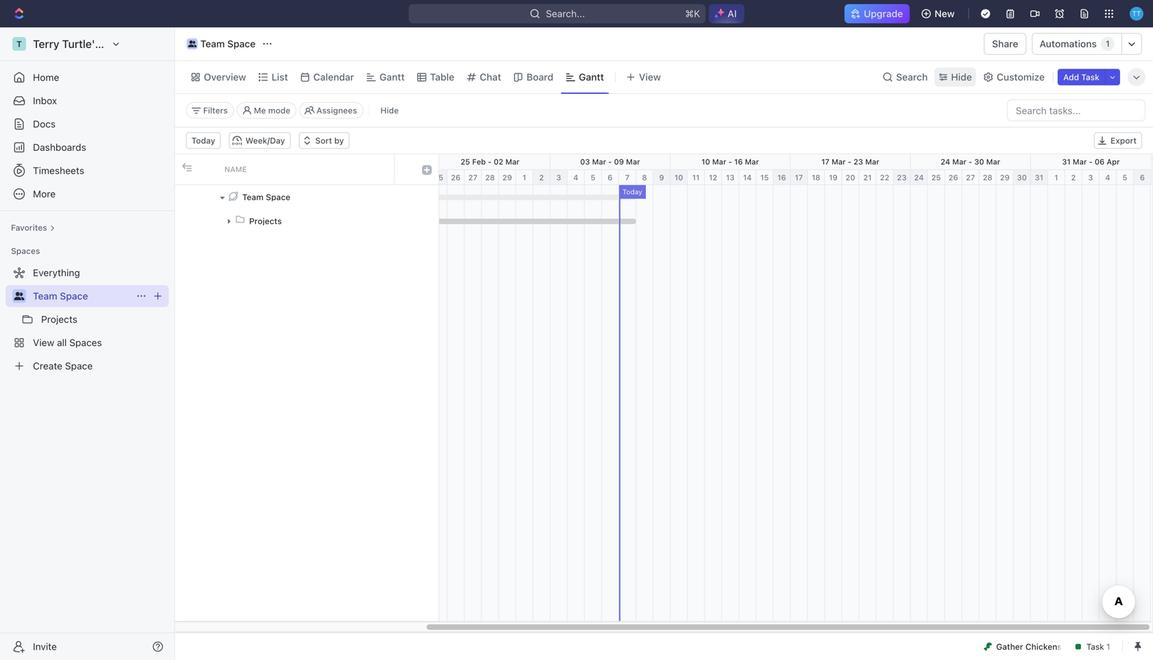 Task type: describe. For each thing, give the bounding box(es) containing it.
1 column header from the left
[[175, 154, 196, 185]]

create space
[[33, 361, 93, 372]]

7 mar from the left
[[865, 158, 879, 166]]

favorites
[[11, 223, 47, 233]]

projects link
[[41, 309, 166, 331]]

13 element
[[722, 170, 739, 185]]

18
[[812, 173, 820, 182]]

all
[[57, 337, 67, 349]]

week/day button
[[229, 132, 291, 149]]

⌘k
[[685, 8, 700, 19]]

feb
[[472, 158, 486, 166]]

24 for 24 mar - 30 mar
[[941, 158, 950, 166]]

name
[[224, 165, 247, 174]]

inbox link
[[5, 90, 169, 112]]

table link
[[427, 68, 454, 87]]

sort by button
[[299, 132, 349, 149]]

timesheets
[[33, 165, 84, 176]]

add
[[1063, 72, 1079, 82]]

23 element
[[894, 170, 911, 185]]

30 inside 24 mar - 30 mar element
[[974, 158, 984, 166]]

task
[[1081, 72, 1100, 82]]

team space - 23.53% row
[[175, 185, 439, 209]]

2 3 from the left
[[1088, 173, 1093, 182]]

inbox
[[33, 95, 57, 106]]

view button
[[621, 68, 666, 87]]

row group containing team space
[[175, 185, 439, 622]]

add task
[[1063, 72, 1100, 82]]

- for 30
[[969, 158, 972, 166]]

8
[[642, 173, 647, 182]]

me mode button
[[237, 102, 297, 119]]

apr
[[1107, 158, 1120, 166]]

add task button
[[1058, 69, 1105, 85]]

hide inside button
[[380, 106, 399, 115]]

12
[[709, 173, 717, 182]]

15 element
[[756, 170, 774, 185]]

workspace
[[103, 37, 160, 50]]

customize button
[[979, 68, 1049, 87]]

1 5 from the left
[[591, 173, 595, 182]]

user group image inside tree
[[14, 292, 24, 301]]

sort by button
[[299, 132, 349, 149]]

2 28 from the left
[[983, 173, 992, 182]]

projects cell
[[216, 209, 395, 233]]

0 vertical spatial team space
[[200, 38, 256, 49]]

- for 02
[[488, 158, 492, 166]]

1 2 from the left
[[539, 173, 544, 182]]

2 horizontal spatial 1
[[1106, 39, 1110, 48]]

sort
[[315, 136, 332, 146]]

space down everything link
[[60, 291, 88, 302]]

11 element
[[688, 170, 705, 185]]

spaces inside tree
[[69, 337, 102, 349]]

mode
[[268, 106, 290, 115]]

21
[[863, 173, 872, 182]]

24 mar - 30 mar element
[[911, 154, 1031, 170]]

table
[[430, 71, 454, 83]]

1 gantt link from the left
[[377, 68, 405, 87]]

chat
[[480, 71, 501, 83]]

name row
[[175, 154, 439, 185]]

calendar
[[313, 71, 354, 83]]

2 29 element from the left
[[997, 170, 1014, 185]]

11
[[692, 173, 700, 182]]

3 mar from the left
[[626, 158, 640, 166]]

tt
[[1132, 9, 1141, 17]]

terry turtle's wormspace, , element
[[12, 37, 26, 51]]

list
[[272, 71, 288, 83]]

6 mar from the left
[[832, 158, 846, 166]]

everything
[[33, 267, 80, 279]]

1 mar from the left
[[505, 158, 520, 166]]

2 2 from the left
[[1071, 173, 1076, 182]]

mar inside 'element'
[[1073, 158, 1087, 166]]

14 element
[[739, 170, 756, 185]]

2 gantt link from the left
[[576, 68, 604, 87]]

31 mar - 06 apr
[[1062, 158, 1120, 166]]

10 for 10 mar - 16 mar
[[702, 158, 710, 166]]

31 for 31
[[1035, 173, 1043, 182]]

26 for 1st 26 element from right
[[948, 173, 958, 182]]

assignees
[[317, 106, 357, 115]]

 image inside name row
[[182, 163, 192, 172]]

share button
[[984, 33, 1027, 55]]

dashboards
[[33, 142, 86, 153]]

1 29 element from the left
[[499, 170, 516, 185]]

22 element
[[876, 170, 894, 185]]

5 mar from the left
[[745, 158, 759, 166]]

2 gantt from the left
[[579, 71, 604, 83]]

31 mar - 06 apr element
[[1031, 154, 1152, 170]]

31 element
[[1031, 170, 1048, 185]]

2 29 from the left
[[1000, 173, 1010, 182]]

2 5 from the left
[[1123, 173, 1127, 182]]

3 column header from the left
[[395, 154, 415, 185]]

overview link
[[201, 68, 246, 87]]

filters
[[203, 106, 228, 115]]

12 element
[[705, 170, 722, 185]]

me
[[254, 106, 266, 115]]

10 element
[[671, 170, 688, 185]]

hide button
[[935, 68, 976, 87]]

03 mar - 09 mar element
[[550, 154, 671, 170]]

0 vertical spatial 16
[[734, 158, 743, 166]]

name column header
[[216, 154, 395, 185]]

docs
[[33, 118, 56, 130]]

filters button
[[186, 102, 234, 119]]

18 element
[[808, 170, 825, 185]]

13
[[726, 173, 735, 182]]

22
[[880, 173, 889, 182]]

space up "overview"
[[227, 38, 256, 49]]

export button
[[1094, 132, 1142, 149]]

1 28 element from the left
[[482, 170, 499, 185]]

10 mar - 16 mar element
[[671, 154, 791, 170]]

1 29 from the left
[[502, 173, 512, 182]]

view for view
[[639, 71, 661, 83]]

today inside button
[[191, 136, 215, 146]]

tt button
[[1126, 3, 1148, 25]]

drumstick bite image
[[984, 643, 992, 652]]

0 vertical spatial team space link
[[183, 36, 259, 52]]

1 26 element from the left
[[447, 170, 465, 185]]

31 for 31 mar - 06 apr
[[1062, 158, 1071, 166]]

upgrade link
[[845, 4, 910, 23]]

timesheets link
[[5, 160, 169, 182]]

26 for first 26 element from left
[[451, 173, 461, 182]]

invite
[[33, 642, 57, 653]]

0 vertical spatial spaces
[[11, 246, 40, 256]]

customize
[[997, 71, 1045, 83]]

17 element
[[791, 170, 808, 185]]

search button
[[878, 68, 932, 87]]

20 element
[[842, 170, 859, 185]]

team inside tree
[[33, 291, 57, 302]]

30 element
[[1014, 170, 1031, 185]]

25 feb - 02 mar
[[461, 158, 520, 166]]

turtle's
[[62, 37, 101, 50]]

assignees button
[[299, 102, 363, 119]]

team space inside tree
[[33, 291, 88, 302]]



Task type: vqa. For each thing, say whether or not it's contained in the screenshot.
Today Button at the top left
yes



Task type: locate. For each thing, give the bounding box(es) containing it.
0 horizontal spatial gantt link
[[377, 68, 405, 87]]

2 down 25 feb - 02 mar element
[[539, 173, 544, 182]]

1 vertical spatial user group image
[[14, 292, 24, 301]]

team down name
[[242, 193, 264, 202]]

spaces
[[11, 246, 40, 256], [69, 337, 102, 349]]

16 element
[[774, 170, 791, 185]]

10 up 12
[[702, 158, 710, 166]]

9 mar from the left
[[986, 158, 1000, 166]]

0 vertical spatial 17
[[821, 158, 830, 166]]

1 horizontal spatial 24
[[941, 158, 950, 166]]

team space link up "overview"
[[183, 36, 259, 52]]

0 vertical spatial 23
[[854, 158, 863, 166]]

home
[[33, 72, 59, 83]]

1 horizontal spatial team
[[200, 38, 225, 49]]

16 up 13 element
[[734, 158, 743, 166]]

0 horizontal spatial 10
[[674, 173, 683, 182]]

1 horizontal spatial gantt link
[[576, 68, 604, 87]]

team inside 'cell'
[[242, 193, 264, 202]]

2 horizontal spatial team
[[242, 193, 264, 202]]

1 horizontal spatial 17
[[821, 158, 830, 166]]

1 26 from the left
[[451, 173, 461, 182]]

2 mar from the left
[[592, 158, 606, 166]]

dashboards link
[[5, 137, 169, 159]]

gantt link up hide button at top
[[377, 68, 405, 87]]

4
[[573, 173, 578, 182], [1105, 173, 1110, 182]]

hide inside dropdown button
[[951, 71, 972, 83]]

26 down 25 feb - 02 mar in the left of the page
[[451, 173, 461, 182]]

0 horizontal spatial 29
[[502, 173, 512, 182]]

1 4 from the left
[[573, 173, 578, 182]]

29 element left 31 element
[[997, 170, 1014, 185]]

tree grid containing team space
[[175, 154, 439, 622]]

0 horizontal spatial spaces
[[11, 246, 40, 256]]

19
[[829, 173, 838, 182]]

space up projects 'cell'
[[266, 193, 290, 202]]

0 vertical spatial projects
[[249, 217, 282, 226]]

- for 06
[[1089, 158, 1093, 166]]

0 horizontal spatial 5
[[591, 173, 595, 182]]

09
[[614, 158, 624, 166]]

create space link
[[5, 356, 166, 377]]

everything link
[[5, 262, 166, 284]]

0 vertical spatial view
[[639, 71, 661, 83]]

tree grid
[[175, 154, 439, 622]]

27 down 24 mar - 30 mar
[[966, 173, 975, 182]]

21 element
[[859, 170, 876, 185]]

0 horizontal spatial 2
[[539, 173, 544, 182]]

1 horizontal spatial 29
[[1000, 173, 1010, 182]]

1 6 from the left
[[608, 173, 613, 182]]

search
[[896, 71, 928, 83]]

0 horizontal spatial 28 element
[[482, 170, 499, 185]]

2 25 element from the left
[[928, 170, 945, 185]]

0 horizontal spatial 3
[[556, 173, 561, 182]]

spaces up 'create space' link
[[69, 337, 102, 349]]

1 horizontal spatial view
[[639, 71, 661, 83]]

projects down team space 'cell'
[[249, 217, 282, 226]]

create
[[33, 361, 62, 372]]

25 for 25 feb - 02 mar
[[461, 158, 470, 166]]

tree containing everything
[[5, 262, 169, 377]]

16 right 15 element
[[777, 173, 786, 182]]

hide right the search at top
[[951, 71, 972, 83]]

0 horizontal spatial 26 element
[[447, 170, 465, 185]]

2 - from the left
[[608, 158, 612, 166]]

2 vertical spatial team
[[33, 291, 57, 302]]

03 mar - 09 mar
[[580, 158, 640, 166]]

team space up "overview"
[[200, 38, 256, 49]]

projects
[[249, 217, 282, 226], [41, 314, 77, 325]]

2 column header from the left
[[196, 154, 216, 185]]

1
[[1106, 39, 1110, 48], [523, 173, 526, 182], [1054, 173, 1058, 182]]

28 element down 25 feb - 02 mar element
[[482, 170, 499, 185]]

25 inside 25 feb - 02 mar element
[[461, 158, 470, 166]]

- for 23
[[848, 158, 851, 166]]

favorites button
[[5, 220, 61, 236]]

28
[[485, 173, 495, 182], [983, 173, 992, 182]]

1 horizontal spatial 26
[[948, 173, 958, 182]]

- inside 24 mar - 30 mar element
[[969, 158, 972, 166]]

17 mar - 23 mar
[[821, 158, 879, 166]]

5 - from the left
[[969, 158, 972, 166]]

0 horizontal spatial today
[[191, 136, 215, 146]]

16
[[734, 158, 743, 166], [777, 173, 786, 182]]

space down 'view all spaces' link
[[65, 361, 93, 372]]

team space link down everything link
[[33, 286, 130, 307]]

02
[[494, 158, 503, 166]]

25 element
[[430, 170, 447, 185], [928, 170, 945, 185]]

23 right "22" element
[[897, 173, 907, 182]]

1 right 31 element
[[1054, 173, 1058, 182]]

1 vertical spatial 17
[[795, 173, 803, 182]]

projects inside projects 'cell'
[[249, 217, 282, 226]]

0 horizontal spatial 25 element
[[430, 170, 447, 185]]

0 horizontal spatial gantt
[[379, 71, 405, 83]]

1 horizontal spatial 29 element
[[997, 170, 1014, 185]]

28 down 24 mar - 30 mar element
[[983, 173, 992, 182]]

6 - from the left
[[1089, 158, 1093, 166]]

29 down 02
[[502, 173, 512, 182]]

0 vertical spatial 10
[[702, 158, 710, 166]]

1 horizontal spatial 6
[[1140, 173, 1145, 182]]

space
[[227, 38, 256, 49], [266, 193, 290, 202], [60, 291, 88, 302], [65, 361, 93, 372]]

view all spaces
[[33, 337, 102, 349]]

0 horizontal spatial 26
[[451, 173, 461, 182]]

31 left 06
[[1062, 158, 1071, 166]]

week/day button
[[229, 132, 291, 149]]

0 horizontal spatial 28
[[485, 173, 495, 182]]

1 horizontal spatial 23
[[897, 173, 907, 182]]

2 27 element from the left
[[962, 170, 979, 185]]

1 28 from the left
[[485, 173, 495, 182]]

projects inside the projects link
[[41, 314, 77, 325]]

more
[[33, 188, 56, 200]]

team space down everything
[[33, 291, 88, 302]]

20
[[846, 173, 855, 182]]

24
[[941, 158, 950, 166], [914, 173, 924, 182]]

0 vertical spatial hide
[[951, 71, 972, 83]]

1 horizontal spatial user group image
[[188, 40, 196, 47]]

row group
[[175, 185, 439, 622]]

today button
[[186, 132, 221, 149]]

team space
[[200, 38, 256, 49], [242, 193, 290, 202], [33, 291, 88, 302]]

team space cell
[[216, 185, 395, 209]]

30
[[974, 158, 984, 166], [1017, 173, 1027, 182]]

1 horizontal spatial gantt
[[579, 71, 604, 83]]

chat link
[[477, 68, 501, 87]]

31 right 30 element
[[1035, 173, 1043, 182]]

2 26 element from the left
[[945, 170, 962, 185]]

home link
[[5, 67, 169, 89]]

-
[[488, 158, 492, 166], [608, 158, 612, 166], [728, 158, 732, 166], [848, 158, 851, 166], [969, 158, 972, 166], [1089, 158, 1093, 166]]

1 horizontal spatial 10
[[702, 158, 710, 166]]

27 down feb
[[468, 173, 477, 182]]

27 element down feb
[[465, 170, 482, 185]]

1 horizontal spatial 28
[[983, 173, 992, 182]]

0 vertical spatial 30
[[974, 158, 984, 166]]

2 horizontal spatial 25
[[931, 173, 941, 182]]

1 horizontal spatial 28 element
[[979, 170, 997, 185]]

1 vertical spatial projects
[[41, 314, 77, 325]]

1 horizontal spatial 2
[[1071, 173, 1076, 182]]

0 horizontal spatial 27
[[468, 173, 477, 182]]

7
[[625, 173, 630, 182]]

space inside 'cell'
[[266, 193, 290, 202]]

 image
[[182, 163, 192, 172]]

5 down 03 mar - 09 mar
[[591, 173, 595, 182]]

23 inside 23 element
[[897, 173, 907, 182]]

1 vertical spatial 16
[[777, 173, 786, 182]]

by
[[334, 136, 344, 146]]

28 down 25 feb - 02 mar in the left of the page
[[485, 173, 495, 182]]

hide button
[[375, 102, 404, 119]]

1 horizontal spatial 1
[[1054, 173, 1058, 182]]

overview
[[204, 71, 246, 83]]

0 horizontal spatial view
[[33, 337, 54, 349]]

1 horizontal spatial 30
[[1017, 173, 1027, 182]]

6 down 03 mar - 09 mar
[[608, 173, 613, 182]]

view inside tree
[[33, 337, 54, 349]]

0 vertical spatial 31
[[1062, 158, 1071, 166]]

29 left 30 element
[[1000, 173, 1010, 182]]

0 vertical spatial team
[[200, 38, 225, 49]]

0 vertical spatial user group image
[[188, 40, 196, 47]]

1 vertical spatial team space link
[[33, 286, 130, 307]]

team up 'overview' link
[[200, 38, 225, 49]]

4 - from the left
[[848, 158, 851, 166]]

share
[[992, 38, 1018, 49]]

25 element right 23 element
[[928, 170, 945, 185]]

06
[[1095, 158, 1105, 166]]

view for view all spaces
[[33, 337, 54, 349]]

0 horizontal spatial 25
[[434, 173, 443, 182]]

28 element down 24 mar - 30 mar element
[[979, 170, 997, 185]]

19 element
[[825, 170, 842, 185]]

spaces down favorites
[[11, 246, 40, 256]]

today down 7
[[623, 188, 642, 196]]

0 horizontal spatial 6
[[608, 173, 613, 182]]

25 element down 25 feb - 02 mar element
[[430, 170, 447, 185]]

4 down 03 mar - 09 mar element
[[573, 173, 578, 182]]

1 vertical spatial 10
[[674, 173, 683, 182]]

17 for 17
[[795, 173, 803, 182]]

1 vertical spatial 24
[[914, 173, 924, 182]]

tree inside sidebar navigation
[[5, 262, 169, 377]]

28 element
[[482, 170, 499, 185], [979, 170, 997, 185]]

 image
[[422, 165, 432, 175]]

0 vertical spatial 24
[[941, 158, 950, 166]]

t
[[16, 39, 22, 49]]

1 right automations
[[1106, 39, 1110, 48]]

0 horizontal spatial 1
[[523, 173, 526, 182]]

hide right the 'assignees'
[[380, 106, 399, 115]]

0 horizontal spatial hide
[[380, 106, 399, 115]]

new button
[[915, 3, 963, 25]]

list link
[[269, 68, 288, 87]]

31 inside 'element'
[[1062, 158, 1071, 166]]

0 horizontal spatial 31
[[1035, 173, 1043, 182]]

10
[[702, 158, 710, 166], [674, 173, 683, 182]]

upgrade
[[864, 8, 903, 19]]

14
[[743, 173, 752, 182]]

0 horizontal spatial 16
[[734, 158, 743, 166]]

1 vertical spatial team
[[242, 193, 264, 202]]

week/day
[[245, 136, 285, 146]]

29 element down 02
[[499, 170, 516, 185]]

1 horizontal spatial 27
[[966, 173, 975, 182]]

23 up 20 element
[[854, 158, 863, 166]]

0 vertical spatial today
[[191, 136, 215, 146]]

1 vertical spatial team space
[[242, 193, 290, 202]]

1 - from the left
[[488, 158, 492, 166]]

me mode
[[254, 106, 290, 115]]

team space down name
[[242, 193, 290, 202]]

6
[[608, 173, 613, 182], [1140, 173, 1145, 182]]

user group image inside the team space "link"
[[188, 40, 196, 47]]

1 horizontal spatial 3
[[1088, 173, 1093, 182]]

0 horizontal spatial projects
[[41, 314, 77, 325]]

27 element
[[465, 170, 482, 185], [962, 170, 979, 185]]

4 column header from the left
[[415, 154, 439, 185]]

gantt right board
[[579, 71, 604, 83]]

gantt up hide button at top
[[379, 71, 405, 83]]

team space link inside tree
[[33, 286, 130, 307]]

31
[[1062, 158, 1071, 166], [1035, 173, 1043, 182]]

4 down apr
[[1105, 173, 1110, 182]]

25 right 24 element
[[931, 173, 941, 182]]

1 25 element from the left
[[430, 170, 447, 185]]

terry turtle's workspace
[[33, 37, 160, 50]]

terry
[[33, 37, 59, 50]]

export
[[1111, 136, 1137, 146]]

1 3 from the left
[[556, 173, 561, 182]]

- inside 10 mar - 16 mar element
[[728, 158, 732, 166]]

17 up 19
[[821, 158, 830, 166]]

6 down export 'button'
[[1140, 173, 1145, 182]]

team space inside 'cell'
[[242, 193, 290, 202]]

4 mar from the left
[[712, 158, 726, 166]]

sidebar navigation
[[0, 27, 178, 661]]

03
[[580, 158, 590, 166]]

26 element down 24 mar - 30 mar
[[945, 170, 962, 185]]

1 horizontal spatial hide
[[951, 71, 972, 83]]

10 mar - 16 mar
[[702, 158, 759, 166]]

17 for 17 mar - 23 mar
[[821, 158, 830, 166]]

2 26 from the left
[[948, 173, 958, 182]]

1 horizontal spatial 31
[[1062, 158, 1071, 166]]

board
[[527, 71, 553, 83]]

2 28 element from the left
[[979, 170, 997, 185]]

10 for 10
[[674, 173, 683, 182]]

ai
[[728, 8, 737, 19]]

26
[[451, 173, 461, 182], [948, 173, 958, 182]]

1 horizontal spatial team space link
[[183, 36, 259, 52]]

25
[[461, 158, 470, 166], [434, 173, 443, 182], [931, 173, 941, 182]]

1 27 from the left
[[468, 173, 477, 182]]

2 4 from the left
[[1105, 173, 1110, 182]]

tree
[[5, 262, 169, 377]]

- inside 03 mar - 09 mar element
[[608, 158, 612, 166]]

1 horizontal spatial spaces
[[69, 337, 102, 349]]

- for 09
[[608, 158, 612, 166]]

1 vertical spatial 31
[[1035, 173, 1043, 182]]

gantt link right board
[[576, 68, 604, 87]]

docs link
[[5, 113, 169, 135]]

2 vertical spatial team space
[[33, 291, 88, 302]]

0 horizontal spatial team space link
[[33, 286, 130, 307]]

2 6 from the left
[[1140, 173, 1145, 182]]

new
[[935, 8, 955, 19]]

1 vertical spatial hide
[[380, 106, 399, 115]]

1 horizontal spatial 26 element
[[945, 170, 962, 185]]

0 horizontal spatial 23
[[854, 158, 863, 166]]

30 inside 30 element
[[1017, 173, 1027, 182]]

17 mar - 23 mar element
[[791, 154, 911, 170]]

- inside 31 mar - 06 apr 'element'
[[1089, 158, 1093, 166]]

8 mar from the left
[[952, 158, 966, 166]]

26 element down 25 feb - 02 mar in the left of the page
[[447, 170, 465, 185]]

27
[[468, 173, 477, 182], [966, 173, 975, 182]]

 image inside name row
[[422, 165, 432, 175]]

1 horizontal spatial 16
[[777, 173, 786, 182]]

calendar link
[[311, 68, 354, 87]]

projects - 23.53% row
[[175, 209, 439, 233]]

29 element
[[499, 170, 516, 185], [997, 170, 1014, 185]]

projects up all
[[41, 314, 77, 325]]

- inside 25 feb - 02 mar element
[[488, 158, 492, 166]]

1 horizontal spatial projects
[[249, 217, 282, 226]]

1 vertical spatial spaces
[[69, 337, 102, 349]]

1 horizontal spatial 5
[[1123, 173, 1127, 182]]

sort by
[[315, 136, 344, 146]]

1 horizontal spatial 27 element
[[962, 170, 979, 185]]

5 down export
[[1123, 173, 1127, 182]]

1 27 element from the left
[[465, 170, 482, 185]]

17 right 16 element
[[795, 173, 803, 182]]

1 horizontal spatial 4
[[1105, 173, 1110, 182]]

0 horizontal spatial 24
[[914, 173, 924, 182]]

ai button
[[709, 4, 744, 23]]

- for 16
[[728, 158, 732, 166]]

board link
[[524, 68, 553, 87]]

0 horizontal spatial 30
[[974, 158, 984, 166]]

1 vertical spatial 30
[[1017, 173, 1027, 182]]

view inside button
[[639, 71, 661, 83]]

0 horizontal spatial user group image
[[14, 292, 24, 301]]

1 gantt from the left
[[379, 71, 405, 83]]

automations
[[1040, 38, 1097, 49]]

team space link
[[183, 36, 259, 52], [33, 286, 130, 307]]

Search tasks... text field
[[1008, 100, 1145, 121]]

10 right 9
[[674, 173, 683, 182]]

3 - from the left
[[728, 158, 732, 166]]

1 horizontal spatial today
[[623, 188, 642, 196]]

column header
[[175, 154, 196, 185], [196, 154, 216, 185], [395, 154, 415, 185], [415, 154, 439, 185]]

team
[[200, 38, 225, 49], [242, 193, 264, 202], [33, 291, 57, 302]]

26 down 24 mar - 30 mar
[[948, 173, 958, 182]]

24 for 24
[[914, 173, 924, 182]]

29
[[502, 173, 512, 182], [1000, 173, 1010, 182]]

0 horizontal spatial 4
[[573, 173, 578, 182]]

today down the filters dropdown button
[[191, 136, 215, 146]]

1 vertical spatial 23
[[897, 173, 907, 182]]

1 horizontal spatial 25 element
[[928, 170, 945, 185]]

1 vertical spatial view
[[33, 337, 54, 349]]

view all spaces link
[[5, 332, 166, 354]]

25 feb - 02 mar element
[[430, 154, 550, 170]]

9
[[659, 173, 664, 182]]

15
[[760, 173, 769, 182]]

0 horizontal spatial 27 element
[[465, 170, 482, 185]]

1 down 25 feb - 02 mar element
[[523, 173, 526, 182]]

26 element
[[447, 170, 465, 185], [945, 170, 962, 185]]

more button
[[5, 183, 169, 205]]

25 for 1st '25' element from the right
[[931, 173, 941, 182]]

2 down 31 mar - 06 apr on the top right
[[1071, 173, 1076, 182]]

23 inside 17 mar - 23 mar element
[[854, 158, 863, 166]]

team down everything
[[33, 291, 57, 302]]

1 horizontal spatial 25
[[461, 158, 470, 166]]

25 left feb
[[461, 158, 470, 166]]

- inside 17 mar - 23 mar element
[[848, 158, 851, 166]]

27 element down 24 mar - 30 mar element
[[962, 170, 979, 185]]

3 down 31 mar - 06 apr on the top right
[[1088, 173, 1093, 182]]

25 for 1st '25' element
[[434, 173, 443, 182]]

24 element
[[911, 170, 928, 185]]

0 horizontal spatial 29 element
[[499, 170, 516, 185]]

2 27 from the left
[[966, 173, 975, 182]]

user group image
[[188, 40, 196, 47], [14, 292, 24, 301]]

3 down 03 mar - 09 mar element
[[556, 173, 561, 182]]

0 horizontal spatial 17
[[795, 173, 803, 182]]

10 mar from the left
[[1073, 158, 1087, 166]]

view button
[[621, 61, 736, 93]]

25 down 25 feb - 02 mar element
[[434, 173, 443, 182]]



